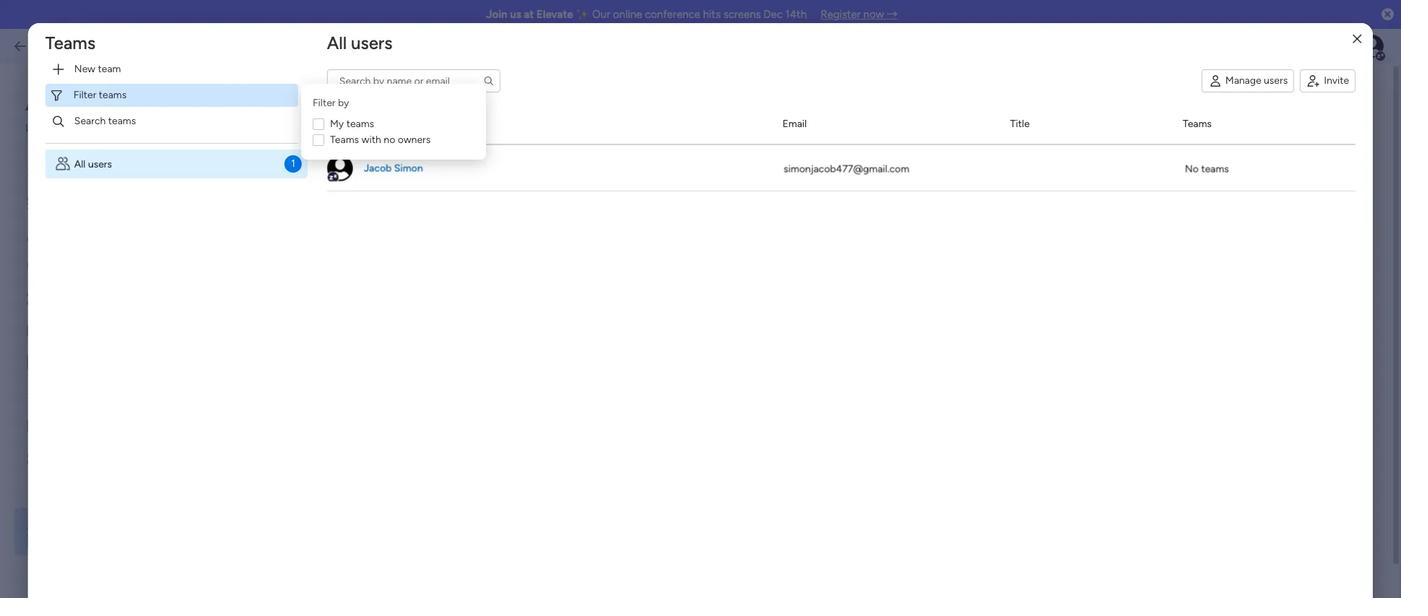 Task type: vqa. For each thing, say whether or not it's contained in the screenshot.
10 button
no



Task type: locate. For each thing, give the bounding box(es) containing it.
with margin right image
[[51, 62, 66, 77], [51, 114, 66, 129]]

1 horizontal spatial account
[[450, 121, 493, 134]]

1 vertical spatial all
[[74, 158, 86, 170]]

1 vertical spatial to
[[421, 151, 430, 163]]

learn left search
[[25, 121, 52, 134]]

1 horizontal spatial filter
[[313, 97, 336, 109]]

filter down new
[[74, 89, 96, 101]]

teams up no
[[1183, 118, 1212, 130]]

1 vertical spatial dashboards
[[617, 151, 670, 163]]

teams right no
[[1202, 162, 1229, 174]]

14th
[[786, 8, 807, 21]]

1 horizontal spatial boards
[[565, 151, 596, 163]]

1 horizontal spatial learn more link
[[269, 151, 765, 178]]

all down search
[[74, 158, 86, 170]]

my
[[330, 118, 344, 130]]

0 horizontal spatial boards
[[270, 121, 306, 134]]

2 horizontal spatial users
[[1264, 74, 1288, 87]]

1 horizontal spatial all users
[[327, 33, 393, 53]]

move
[[293, 151, 318, 163]]

teams inside grid
[[1202, 162, 1229, 174]]

1 vertical spatial more
[[269, 166, 292, 178]]

main
[[540, 151, 562, 163]]

1 vertical spatial with margin right image
[[51, 114, 66, 129]]

teams inside button
[[108, 115, 136, 127]]

None search field
[[327, 70, 501, 93]]

0 vertical spatial boards
[[270, 121, 306, 134]]

0 horizontal spatial and
[[309, 121, 328, 134]]

billing (manage billing and payment methods) image
[[25, 322, 43, 340]]

register now →
[[821, 8, 898, 21]]

0 vertical spatial all
[[327, 33, 347, 53]]

Search for a folder search field
[[240, 224, 439, 247]]

boards right main
[[565, 151, 596, 163]]

1 vertical spatial teams
[[1183, 118, 1212, 130]]

users down search teams
[[88, 158, 112, 170]]

manage
[[1226, 74, 1262, 87]]

team
[[98, 63, 121, 75]]

filter for filter by
[[313, 97, 336, 109]]

1 vertical spatial users
[[1264, 74, 1288, 87]]

with margin right image for new team
[[51, 62, 66, 77]]

all users down search
[[74, 158, 112, 170]]

want
[[396, 151, 418, 163]]

us
[[510, 8, 521, 21]]

0 horizontal spatial dashboards
[[331, 121, 391, 134]]

2 with margin right image from the top
[[51, 114, 66, 129]]

invite
[[1324, 74, 1350, 87]]

1 with margin right image from the top
[[51, 62, 66, 77]]

teams right search
[[108, 115, 136, 127]]

users inside button
[[1264, 74, 1288, 87]]

filter inside dropdown button
[[74, 89, 96, 101]]

teams
[[99, 89, 127, 101], [108, 115, 136, 127], [347, 118, 374, 130], [1202, 162, 1229, 174]]

0 horizontal spatial more
[[55, 121, 80, 134]]

teams inside dropdown button
[[99, 89, 127, 101]]

more inside administration learn more
[[55, 121, 80, 134]]

more
[[55, 121, 80, 134], [269, 166, 292, 178]]

tidy up (tidy boards and retire items that you don't use) image
[[25, 386, 43, 403]]

1 row from the top
[[327, 104, 1356, 145]]

0 vertical spatial with margin right image
[[51, 62, 66, 77]]

more down first,
[[269, 166, 292, 178]]

cross account copier (copy boards and dashboards to another account) image
[[25, 523, 42, 540]]

all users
[[327, 33, 393, 53], [74, 158, 112, 170]]

0 vertical spatial to
[[394, 121, 405, 134]]

teams down 'my'
[[330, 134, 359, 146]]

another
[[407, 121, 447, 134]]

a
[[478, 151, 483, 163]]

to
[[394, 121, 405, 134], [421, 151, 430, 163]]

search
[[74, 115, 106, 127]]

0 vertical spatial all users
[[327, 33, 393, 53]]

row down email
[[327, 145, 1356, 191]]

filter left "by"
[[313, 97, 336, 109]]

no teams
[[1185, 162, 1229, 174]]

boards
[[270, 121, 306, 134], [565, 151, 596, 163]]

1 vertical spatial account
[[450, 121, 493, 134]]

hits
[[703, 8, 721, 21]]

no
[[1185, 162, 1199, 174]]

0 horizontal spatial learn more link
[[25, 120, 182, 136]]

with
[[362, 134, 381, 146]]

copier
[[361, 96, 413, 118]]

first,
[[269, 151, 291, 163]]

2 horizontal spatial teams
[[1183, 118, 1212, 130]]

first, move the content you want to copy into a folder. only main boards and dashboards can be copied.
[[269, 151, 738, 163]]

into
[[458, 151, 475, 163]]

grid
[[327, 104, 1356, 596]]

0 horizontal spatial all
[[74, 158, 86, 170]]

search teams button
[[45, 110, 298, 133]]

with margin right image inside the search teams button
[[51, 114, 66, 129]]

copy
[[240, 121, 268, 134]]

the
[[321, 151, 336, 163]]

1 vertical spatial learn
[[740, 151, 765, 163]]

users up search by name or email search box at the top left of the page
[[351, 33, 393, 53]]

jacob simon link
[[362, 161, 425, 175]]

row containing name
[[327, 104, 1356, 145]]

to down copier
[[394, 121, 405, 134]]

title
[[1011, 118, 1030, 130]]

account
[[290, 96, 358, 118], [450, 121, 493, 134]]

new team button
[[45, 58, 298, 81]]

0 horizontal spatial filter
[[74, 89, 96, 101]]

users right manage
[[1264, 74, 1288, 87]]

filter for filter teams
[[74, 89, 96, 101]]

folder.
[[486, 151, 514, 163]]

teams up with at top
[[347, 118, 374, 130]]

1 horizontal spatial teams
[[330, 134, 359, 146]]

all
[[327, 33, 347, 53], [74, 158, 86, 170]]

administration
[[25, 90, 169, 116]]

to right want
[[421, 151, 430, 163]]

2 row from the top
[[327, 145, 1356, 191]]

→
[[887, 8, 898, 21]]

filter teams button
[[45, 84, 298, 107]]

row up simonjacob477@gmail.com
[[327, 104, 1356, 145]]

dashboards
[[331, 121, 391, 134], [617, 151, 670, 163]]

1 horizontal spatial learn
[[740, 151, 765, 163]]

1 horizontal spatial all
[[327, 33, 347, 53]]

more down "administration"
[[55, 121, 80, 134]]

with margin right image left new
[[51, 62, 66, 77]]

register now → link
[[821, 8, 898, 21]]

0 vertical spatial and
[[309, 121, 328, 134]]

0 horizontal spatial users
[[88, 158, 112, 170]]

usage stats (view user activity, storage capacity, and integrations) image
[[25, 354, 43, 371]]

1 horizontal spatial to
[[421, 151, 430, 163]]

0 vertical spatial account
[[290, 96, 358, 118]]

permissions (manage permissions for account roles) image
[[25, 481, 43, 498]]

learn right copied.
[[740, 151, 765, 163]]

learn
[[25, 121, 52, 134], [740, 151, 765, 163]]

copy boards and dashboards to another account
[[240, 121, 493, 134]]

register
[[821, 8, 861, 21]]

customization (customize board design, features, and profile) image
[[25, 195, 43, 212]]

2 vertical spatial users
[[88, 158, 112, 170]]

1 horizontal spatial dashboards
[[617, 151, 670, 163]]

jacob simon image
[[327, 155, 353, 181]]

teams
[[45, 33, 95, 53], [1183, 118, 1212, 130], [330, 134, 359, 146]]

all users up "by"
[[327, 33, 393, 53]]

0 vertical spatial teams
[[45, 33, 95, 53]]

jacob simon image
[[1361, 35, 1384, 58]]

learn more link
[[25, 120, 182, 136], [269, 151, 765, 178]]

row
[[327, 104, 1356, 145], [327, 145, 1356, 191]]

2 vertical spatial teams
[[330, 134, 359, 146]]

1 vertical spatial and
[[598, 151, 615, 163]]

1 horizontal spatial more
[[269, 166, 292, 178]]

and
[[309, 121, 328, 134], [598, 151, 615, 163]]

0 horizontal spatial teams
[[45, 33, 95, 53]]

1 vertical spatial learn more link
[[269, 151, 765, 178]]

and right main
[[598, 151, 615, 163]]

with margin right image left search
[[51, 114, 66, 129]]

general
[[54, 164, 99, 180]]

all up filter by
[[327, 33, 347, 53]]

0 horizontal spatial account
[[290, 96, 358, 118]]

0 horizontal spatial learn
[[25, 121, 52, 134]]

0 horizontal spatial all users
[[74, 158, 112, 170]]

with margin right image inside the new team button
[[51, 62, 66, 77]]

0 vertical spatial learn
[[25, 121, 52, 134]]

teams up new
[[45, 33, 95, 53]]

our
[[592, 8, 611, 21]]

users
[[351, 33, 393, 53], [1264, 74, 1288, 87], [88, 158, 112, 170]]

boards up first,
[[270, 121, 306, 134]]

0 vertical spatial users
[[351, 33, 393, 53]]

and left 'my'
[[309, 121, 328, 134]]

cross account copier
[[240, 96, 413, 118]]

api (setup and view your account api token) image
[[25, 290, 43, 308]]

teams inside row
[[1183, 118, 1212, 130]]

teams down team
[[99, 89, 127, 101]]

filter
[[74, 89, 96, 101], [313, 97, 336, 109]]

learn inside learn more
[[740, 151, 765, 163]]

0 horizontal spatial to
[[394, 121, 405, 134]]

simon
[[394, 161, 423, 174]]

1 horizontal spatial users
[[351, 33, 393, 53]]

0 vertical spatial more
[[55, 121, 80, 134]]

search image
[[483, 75, 495, 87]]

1 vertical spatial boards
[[565, 151, 596, 163]]



Task type: describe. For each thing, give the bounding box(es) containing it.
0 vertical spatial learn more link
[[25, 120, 182, 136]]

apps (manage all apps installed in the account) image
[[25, 449, 43, 467]]

learn more
[[269, 151, 765, 178]]

you
[[377, 151, 393, 163]]

search teams
[[74, 115, 136, 127]]

grid containing name
[[327, 104, 1356, 596]]

join
[[486, 8, 508, 21]]

teams with no owners
[[330, 134, 431, 146]]

email
[[783, 118, 807, 130]]

filter teams
[[74, 89, 127, 101]]

no
[[384, 134, 395, 146]]

learn inside administration learn more
[[25, 121, 52, 134]]

teams for no teams
[[1202, 162, 1229, 174]]

copied.
[[705, 151, 738, 163]]

manage users button
[[1202, 69, 1295, 92]]

general button
[[14, 158, 182, 186]]

conference
[[645, 8, 701, 21]]

close image
[[1353, 34, 1362, 44]]

filter by
[[313, 97, 349, 109]]

with margin right image for search teams
[[51, 114, 66, 129]]

owners
[[398, 134, 431, 146]]

teams for search teams
[[108, 115, 136, 127]]

invite button
[[1301, 69, 1356, 92]]

simonjacob477@gmail.com
[[784, 162, 910, 174]]

Search by name or email search field
[[327, 70, 501, 93]]

administration learn more
[[25, 90, 169, 134]]

jacob simon
[[364, 161, 423, 174]]

row containing jacob simon
[[327, 145, 1356, 191]]

join us at elevate ✨ our online conference hits screens dec 14th
[[486, 8, 807, 21]]

users (manage users, boards and automations ownership) image
[[25, 227, 43, 244]]

name
[[342, 118, 369, 130]]

dec
[[764, 8, 783, 21]]

✨
[[576, 8, 590, 21]]

teams for my teams
[[347, 118, 374, 130]]

new team
[[74, 63, 121, 75]]

now
[[864, 8, 884, 21]]

more inside learn more
[[269, 166, 292, 178]]

new
[[74, 63, 95, 75]]

be
[[691, 151, 702, 163]]

1 horizontal spatial and
[[598, 151, 615, 163]]

content directory (view and export all content in your account) image
[[25, 418, 43, 435]]

Destination account: text field
[[528, 541, 689, 564]]

content
[[338, 151, 374, 163]]

online
[[613, 8, 642, 21]]

jacob
[[364, 161, 392, 174]]

can
[[672, 151, 689, 163]]

cross
[[240, 96, 287, 118]]

by
[[338, 97, 349, 109]]

copy
[[433, 151, 455, 163]]

0 vertical spatial dashboards
[[331, 121, 391, 134]]

1
[[291, 158, 295, 170]]

1 vertical spatial all users
[[74, 158, 112, 170]]

at
[[524, 8, 534, 21]]

my teams
[[330, 118, 374, 130]]

back to workspace image
[[13, 39, 27, 53]]

elevate
[[537, 8, 573, 21]]

security (control your security settings, audit log, compliance and login settings) image
[[25, 259, 43, 276]]

only
[[517, 151, 538, 163]]

screens
[[724, 8, 761, 21]]

teams for filter teams
[[99, 89, 127, 101]]

manage users
[[1226, 74, 1288, 87]]



